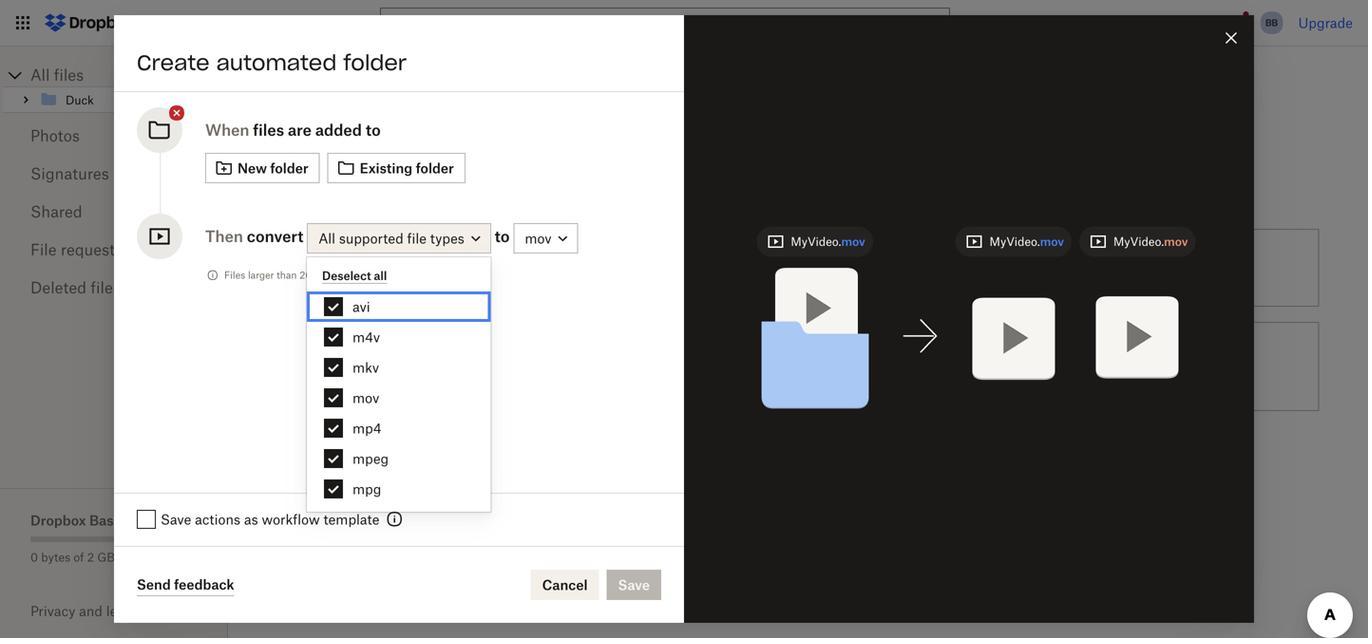 Task type: vqa. For each thing, say whether or not it's contained in the screenshot.
Dropbox Image
no



Task type: locate. For each thing, give the bounding box(es) containing it.
convert left audio
[[490, 453, 537, 469]]

basic
[[89, 513, 125, 529]]

convert for choose a file format to convert audio files to
[[490, 453, 537, 469]]

not
[[361, 269, 375, 281]]

0 vertical spatial an
[[302, 184, 322, 203]]

0 horizontal spatial an
[[302, 184, 322, 203]]

format inside "choose a file format to convert videos to"
[[785, 348, 827, 365]]

choose inside the choose a file format to convert audio files to
[[343, 453, 391, 469]]

when
[[205, 121, 250, 139]]

files right unzip
[[1096, 359, 1123, 375]]

all supported file types
[[319, 230, 465, 247]]

format down set a rule that renames files button
[[785, 348, 827, 365]]

files down mpeg
[[343, 474, 369, 490]]

1 myvideo. mov from the left
[[791, 235, 866, 249]]

choose inside "choose a file format to convert videos to"
[[700, 348, 747, 365]]

file up mpg checkbox item
[[405, 453, 425, 469]]

deleted files link
[[30, 269, 198, 307]]

all
[[374, 269, 387, 283]]

add
[[266, 184, 297, 203]]

deleted files
[[30, 279, 121, 297]]

convert down the by
[[518, 348, 565, 365]]

choose a category to sort files by button
[[259, 221, 615, 315]]

0 horizontal spatial myvideo. mov
[[791, 235, 866, 249]]

an for add
[[302, 184, 322, 203]]

converted
[[392, 269, 436, 281]]

unzip files
[[1056, 359, 1123, 375]]

1 horizontal spatial all
[[319, 230, 336, 247]]

2 vertical spatial file
[[405, 453, 425, 469]]

create automated folder
[[137, 49, 407, 76]]

choose inside choose an image format to convert files to
[[343, 348, 391, 365]]

file inside 'popup button'
[[407, 230, 427, 247]]

a inside the choose a file format to convert audio files to
[[394, 453, 402, 469]]

automation
[[327, 184, 418, 203]]

sort
[[479, 260, 504, 276]]

0 bytes of 2 gb used
[[30, 551, 144, 565]]

2
[[87, 551, 94, 565]]

will
[[342, 269, 358, 281]]

convert inside "choose a file format to convert videos to"
[[846, 348, 893, 365]]

category
[[405, 260, 460, 276]]

mov checkbox item
[[307, 383, 491, 414]]

choose for choose a file format to convert audio files to
[[343, 453, 391, 469]]

2 myvideo. mov from the left
[[990, 235, 1065, 249]]

a inside "choose a file format to convert videos to"
[[751, 348, 758, 365]]

files left are
[[253, 121, 284, 139]]

a
[[394, 260, 402, 276], [725, 260, 732, 276], [751, 348, 758, 365], [394, 453, 402, 469]]

files right renames
[[850, 260, 876, 276]]

0 horizontal spatial myvideo.
[[791, 235, 842, 249]]

a right be
[[394, 260, 402, 276]]

choose for choose an image format to convert files to
[[343, 348, 391, 365]]

all up photos
[[30, 66, 50, 84]]

legal
[[106, 604, 136, 620]]

0 vertical spatial all
[[30, 66, 50, 84]]

file left types
[[407, 230, 427, 247]]

files down m4v
[[343, 369, 369, 385]]

mp4 checkbox item
[[307, 414, 491, 444]]

save actions as workflow template
[[161, 512, 380, 528]]

files
[[54, 66, 84, 84], [253, 121, 284, 139], [508, 260, 534, 276], [850, 260, 876, 276], [91, 279, 121, 297], [1096, 359, 1123, 375], [343, 369, 369, 385], [343, 474, 369, 490]]

files inside set a rule that renames files button
[[850, 260, 876, 276]]

files left the by
[[508, 260, 534, 276]]

avi
[[353, 299, 370, 315]]

videos
[[897, 348, 937, 365]]

all supported file types button
[[307, 223, 491, 254]]

of
[[74, 551, 84, 565]]

convert inside choose an image format to convert files to
[[518, 348, 565, 365]]

deselect all button
[[322, 269, 387, 284]]

mp4
[[353, 421, 382, 437]]

an for choose
[[394, 348, 410, 365]]

file down that
[[762, 348, 781, 365]]

shared
[[30, 202, 82, 221]]

files inside choose an image format to convert files to
[[343, 369, 369, 385]]

dropbox logo - go to the homepage image
[[38, 8, 142, 38]]

image
[[413, 348, 452, 365]]

files inside choose a category to sort files by button
[[508, 260, 534, 276]]

unzip
[[1056, 359, 1093, 375]]

unzip files button
[[971, 315, 1328, 419]]

format for files
[[456, 348, 498, 365]]

convert up than
[[247, 227, 304, 246]]

1 vertical spatial file
[[762, 348, 781, 365]]

3 myvideo. mov from the left
[[1114, 235, 1189, 249]]

format
[[456, 348, 498, 365], [785, 348, 827, 365], [428, 453, 470, 469]]

deselect
[[322, 269, 371, 283]]

set
[[700, 260, 721, 276]]

create automated folder dialog
[[114, 15, 1255, 624]]

0 horizontal spatial all
[[30, 66, 50, 84]]

format inside choose an image format to convert files to
[[456, 348, 498, 365]]

be
[[378, 269, 389, 281]]

file
[[407, 230, 427, 247], [762, 348, 781, 365], [405, 453, 425, 469]]

all files link
[[30, 64, 228, 87]]

files inside the choose a file format to convert audio files to
[[343, 474, 369, 490]]

format up mpg checkbox item
[[428, 453, 470, 469]]

1 vertical spatial an
[[394, 348, 410, 365]]

create
[[137, 49, 210, 76]]

1 horizontal spatial an
[[394, 348, 410, 365]]

all inside "tree"
[[30, 66, 50, 84]]

convert left videos
[[846, 348, 893, 365]]

all up files larger than 2048mb will not be converted
[[319, 230, 336, 247]]

files down dropbox logo - go to the homepage
[[54, 66, 84, 84]]

file for all supported file types
[[407, 230, 427, 247]]

to
[[366, 121, 381, 139], [495, 227, 510, 246], [463, 260, 476, 276], [502, 348, 514, 365], [830, 348, 843, 365], [373, 369, 385, 385], [700, 369, 712, 385], [474, 453, 486, 469], [373, 474, 385, 490]]

mov
[[842, 235, 866, 249], [1041, 235, 1065, 249], [1165, 235, 1189, 249], [353, 390, 380, 406]]

add an automation
[[266, 184, 418, 203]]

convert inside create automated folder dialog
[[247, 227, 304, 246]]

file requests link
[[30, 231, 198, 269]]

all inside 'popup button'
[[319, 230, 336, 247]]

a right mpeg
[[394, 453, 402, 469]]

files down file requests link on the left of the page
[[91, 279, 121, 297]]

deselect all
[[322, 269, 387, 283]]

all
[[30, 66, 50, 84], [319, 230, 336, 247]]

0 vertical spatial file
[[407, 230, 427, 247]]

2 horizontal spatial myvideo.
[[1114, 235, 1165, 249]]

avi checkbox item
[[307, 292, 491, 322]]

format right image
[[456, 348, 498, 365]]

all for all supported file types
[[319, 230, 336, 247]]

global header element
[[0, 0, 1369, 47]]

mpg
[[353, 481, 382, 498]]

an
[[302, 184, 322, 203], [394, 348, 410, 365]]

m4v checkbox item
[[307, 322, 491, 353]]

then convert
[[205, 227, 304, 246]]

mkv checkbox item
[[307, 353, 491, 383]]

file inside "choose a file format to convert videos to"
[[762, 348, 781, 365]]

2 horizontal spatial myvideo. mov
[[1114, 235, 1189, 249]]

a down rule
[[751, 348, 758, 365]]

a right 'set'
[[725, 260, 732, 276]]

files
[[224, 269, 245, 281]]

file inside the choose a file format to convert audio files to
[[405, 453, 425, 469]]

file for choose a file format to convert audio files to
[[405, 453, 425, 469]]

choose for choose a file format to convert videos to
[[700, 348, 747, 365]]

rule
[[736, 260, 760, 276]]

mpeg checkbox item
[[307, 444, 491, 474]]

1 vertical spatial all
[[319, 230, 336, 247]]

mpg checkbox item
[[307, 474, 491, 505]]

privacy and legal
[[30, 604, 136, 620]]

choose
[[343, 260, 391, 276], [343, 348, 391, 365], [700, 348, 747, 365], [343, 453, 391, 469]]

and
[[79, 604, 103, 620]]

audio
[[541, 453, 576, 469]]

format inside the choose a file format to convert audio files to
[[428, 453, 470, 469]]

1 horizontal spatial myvideo.
[[990, 235, 1041, 249]]

choose a file format to convert videos to
[[700, 348, 937, 385]]

then
[[205, 227, 243, 246]]

myvideo. mov
[[791, 235, 866, 249], [990, 235, 1065, 249], [1114, 235, 1189, 249]]

an inside choose an image format to convert files to
[[394, 348, 410, 365]]

an left image
[[394, 348, 410, 365]]

choose an image format to convert files to button
[[259, 315, 615, 419]]

1 horizontal spatial myvideo. mov
[[990, 235, 1065, 249]]

convert inside the choose a file format to convert audio files to
[[490, 453, 537, 469]]

an right add
[[302, 184, 322, 203]]



Task type: describe. For each thing, give the bounding box(es) containing it.
file
[[30, 241, 57, 259]]

deleted
[[30, 279, 87, 297]]

bytes
[[41, 551, 70, 565]]

as
[[244, 512, 258, 528]]

files inside all files link
[[54, 66, 84, 84]]

added
[[315, 121, 362, 139]]

choose a category to sort files by
[[343, 260, 552, 276]]

all files
[[30, 66, 84, 84]]

shared link
[[30, 193, 198, 231]]

choose a file format to convert audio files to button
[[259, 419, 615, 524]]

mkv
[[353, 360, 379, 376]]

set a rule that renames files button
[[615, 221, 971, 315]]

types
[[430, 230, 465, 247]]

2048mb
[[300, 269, 340, 281]]

upgrade link
[[1299, 15, 1354, 31]]

upgrade
[[1299, 15, 1354, 31]]

a for choose a category to sort files by
[[394, 260, 402, 276]]

2 myvideo. from the left
[[990, 235, 1041, 249]]

a for choose a file format to convert videos to
[[751, 348, 758, 365]]

get more space image
[[148, 546, 171, 568]]

dropbox basic
[[30, 513, 125, 529]]

privacy
[[30, 604, 75, 620]]

supported
[[339, 230, 404, 247]]

all files tree
[[3, 64, 228, 113]]

larger
[[248, 269, 274, 281]]

choose a file format to convert audio files to
[[343, 453, 576, 490]]

a for set a rule that renames files
[[725, 260, 732, 276]]

actions
[[195, 512, 241, 528]]

files inside create automated folder dialog
[[253, 121, 284, 139]]

format for videos
[[785, 348, 827, 365]]

automated
[[216, 49, 337, 76]]

files inside unzip files button
[[1096, 359, 1123, 375]]

convert for choose a file format to convert videos to
[[846, 348, 893, 365]]

file requests
[[30, 241, 123, 259]]

1 myvideo. from the left
[[791, 235, 842, 249]]

mov inside checkbox item
[[353, 390, 380, 406]]

save
[[161, 512, 191, 528]]

set a rule that renames files
[[700, 260, 876, 276]]

renames
[[792, 260, 847, 276]]

used
[[118, 551, 144, 565]]

mpeg
[[353, 451, 389, 467]]

photos
[[30, 126, 80, 145]]

3 myvideo. from the left
[[1114, 235, 1165, 249]]

choose an image format to convert files to
[[343, 348, 565, 385]]

template
[[324, 512, 380, 528]]

requests
[[61, 241, 123, 259]]

convert for choose an image format to convert files to
[[518, 348, 565, 365]]

files inside the deleted files link
[[91, 279, 121, 297]]

by
[[537, 260, 552, 276]]

privacy and legal link
[[30, 604, 228, 620]]

m4v
[[353, 329, 380, 346]]

choose a file format to convert videos to button
[[615, 315, 971, 419]]

photos link
[[30, 117, 198, 155]]

a for choose a file format to convert audio files to
[[394, 453, 402, 469]]

format for audio
[[428, 453, 470, 469]]

files are added to
[[253, 121, 381, 139]]

choose for choose a category to sort files by
[[343, 260, 391, 276]]

add an automation main content
[[259, 107, 1369, 639]]

file for choose a file format to convert videos to
[[762, 348, 781, 365]]

automations
[[266, 62, 404, 89]]

dropbox
[[30, 513, 86, 529]]

workflow
[[262, 512, 320, 528]]

signatures link
[[30, 155, 198, 193]]

0
[[30, 551, 38, 565]]

all for all files
[[30, 66, 50, 84]]

gb
[[97, 551, 115, 565]]

that
[[764, 260, 789, 276]]

files larger than 2048mb will not be converted
[[224, 269, 436, 281]]

are
[[288, 121, 312, 139]]

folder
[[344, 49, 407, 76]]

than
[[277, 269, 297, 281]]

signatures
[[30, 164, 109, 183]]



